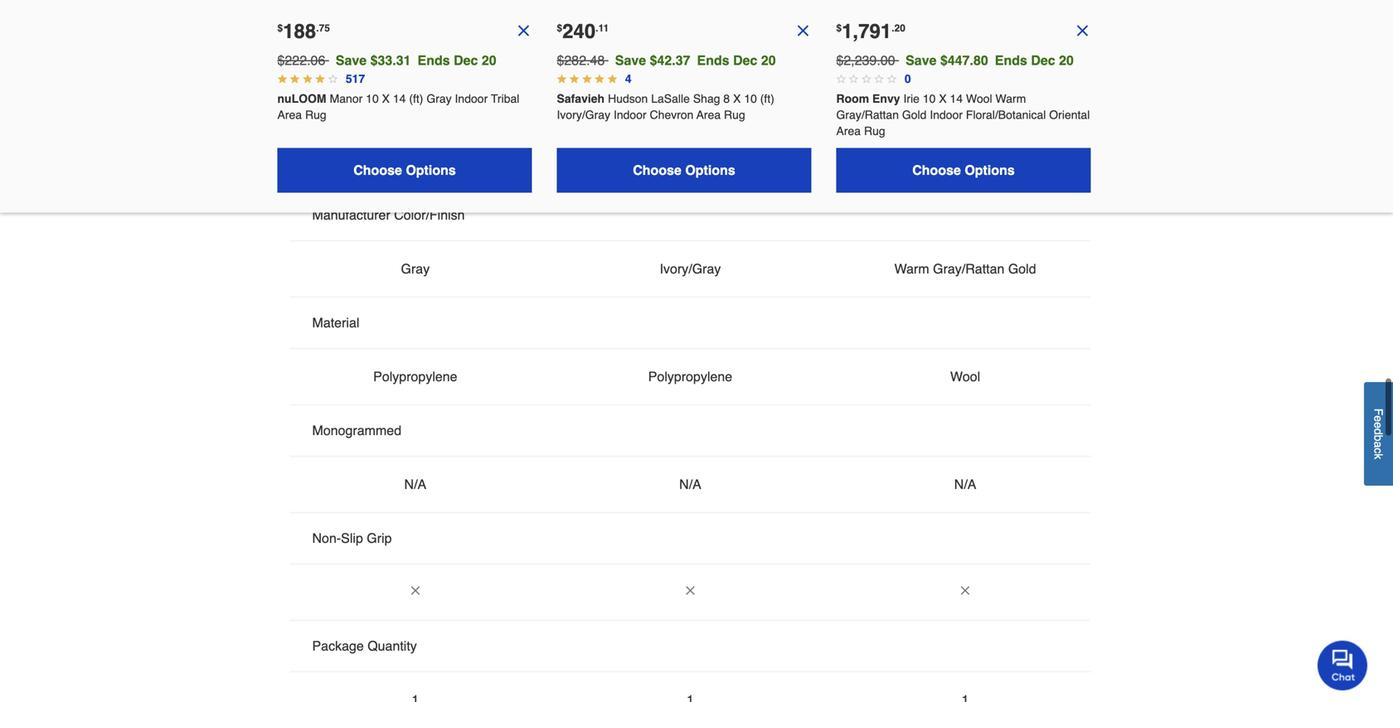 Task type: describe. For each thing, give the bounding box(es) containing it.
options for 1st choose options button
[[406, 162, 456, 178]]

3 choose options button from the left
[[836, 148, 1091, 193]]

chevron
[[650, 108, 694, 122]]

floral/botanical
[[966, 108, 1046, 122]]

b
[[1372, 435, 1385, 442]]

envy
[[872, 92, 900, 105]]

1 e from the top
[[1372, 416, 1385, 422]]

color/finish
[[394, 207, 465, 223]]

f e e d b a c k button
[[1364, 382, 1393, 486]]

1 4 out of 5 stars element from the left
[[277, 74, 287, 84]]

package
[[312, 638, 364, 654]]

5 out of 5 stars image for fourth 5 out of 5 stars element from left
[[595, 74, 605, 84]]

2 0 out of 5 stars element from the left
[[849, 74, 859, 84]]

. for 1,791
[[892, 22, 894, 34]]

rug inside hudson lasalle shag 8 x 10 (ft) ivory/gray indoor chevron area rug
[[724, 108, 745, 122]]

grip
[[367, 531, 392, 546]]

d
[[1372, 429, 1385, 435]]

f e e d b a c k
[[1372, 409, 1385, 460]]

(ft) inside manor 10 x 14 (ft) gray indoor tribal area rug
[[409, 92, 423, 105]]

10 for nuloom
[[366, 92, 379, 105]]

nuloom
[[277, 92, 326, 105]]

dec for 1,791
[[1031, 53, 1055, 68]]

x for nuloom
[[382, 92, 390, 105]]

2 4 out of 5 stars image from the left
[[303, 74, 313, 84]]

irie
[[903, 92, 920, 105]]

rug inside irie 10 x 14 wool warm gray/rattan gold indoor floral/botanical oriental area rug
[[864, 125, 885, 138]]

rug inside manor 10 x 14 (ft) gray indoor tribal area rug
[[305, 108, 326, 122]]

2 e from the top
[[1372, 422, 1385, 429]]

choose for 1st choose options button from right
[[912, 162, 961, 178]]

20 for 188
[[482, 53, 496, 68]]

0 out of 5 stars image for first 0 out of 5 stars element from the right
[[887, 74, 897, 84]]

$42.37
[[650, 53, 690, 68]]

1 vertical spatial gray
[[401, 261, 430, 277]]

14 for wool
[[950, 92, 963, 105]]

room
[[836, 92, 869, 105]]

3 4 out of 5 stars image from the left
[[328, 74, 338, 84]]

14 for (ft)
[[393, 92, 406, 105]]

$ 240 . 11
[[557, 20, 609, 43]]

. for 188
[[316, 22, 319, 34]]

2 4 out of 5 stars element from the left
[[290, 74, 300, 84]]

20 for 1,791
[[1059, 53, 1074, 68]]

20 inside $ 1,791 . 20
[[894, 22, 905, 34]]

indoor for room envy
[[930, 108, 963, 122]]

save $447.80 ends dec 20
[[906, 53, 1074, 68]]

choose options for 1st choose options button
[[353, 162, 456, 178]]

1 vertical spatial gold
[[1008, 261, 1036, 277]]

tribal
[[491, 92, 519, 105]]

f
[[1372, 409, 1385, 416]]

non-
[[312, 531, 341, 546]]

4 0 out of 5 stars element from the left
[[874, 74, 884, 84]]

(ft) inside hudson lasalle shag 8 x 10 (ft) ivory/gray indoor chevron area rug
[[760, 92, 774, 105]]

save for 188
[[336, 53, 367, 68]]

lasalle
[[651, 92, 690, 105]]

1,791
[[842, 20, 892, 43]]

room envy
[[836, 92, 900, 105]]

0 out of 5 stars image for 5th 0 out of 5 stars element from right
[[836, 74, 846, 84]]

$ 1,791 . 20
[[836, 20, 905, 43]]

hudson lasalle shag 8 x 10 (ft) ivory/gray indoor chevron area rug
[[557, 92, 778, 122]]

3 n/a from the left
[[954, 477, 976, 492]]

ends for 1,791
[[995, 53, 1027, 68]]

ivory/gray inside hudson lasalle shag 8 x 10 (ft) ivory/gray indoor chevron area rug
[[557, 108, 610, 122]]

5 0 out of 5 stars element from the left
[[887, 74, 897, 84]]

3 5 out of 5 stars element from the left
[[582, 74, 592, 84]]

gold inside irie 10 x 14 wool warm gray/rattan gold indoor floral/botanical oriental area rug
[[902, 108, 927, 122]]

monogrammed
[[312, 423, 401, 438]]

x inside hudson lasalle shag 8 x 10 (ft) ivory/gray indoor chevron area rug
[[733, 92, 741, 105]]

4 5 out of 5 stars element from the left
[[595, 74, 605, 84]]

hudson
[[608, 92, 648, 105]]

material
[[312, 315, 359, 330]]

dec for 188
[[454, 53, 478, 68]]

5 5 out of 5 stars element from the left
[[607, 74, 617, 84]]

$222.06
[[277, 53, 325, 68]]

shag
[[693, 92, 720, 105]]

20 for 240
[[761, 53, 776, 68]]

choose for 2nd choose options button from the left
[[633, 162, 681, 178]]

x for room envy
[[939, 92, 947, 105]]

ends for 188
[[418, 53, 450, 68]]

1 horizontal spatial gray/rattan
[[933, 261, 1004, 277]]

manor
[[330, 92, 363, 105]]

2 n/a from the left
[[679, 477, 701, 492]]

2 4 out of 5 stars image from the left
[[315, 74, 325, 84]]

3 0 out of 5 stars element from the left
[[861, 74, 871, 84]]

warm gray/rattan gold
[[894, 261, 1036, 277]]

indoor for safavieh
[[614, 108, 646, 122]]

manufacturer
[[312, 207, 390, 223]]

quantity
[[367, 638, 417, 654]]



Task type: vqa. For each thing, say whether or not it's contained in the screenshot.
the top location image
no



Task type: locate. For each thing, give the bounding box(es) containing it.
2 horizontal spatial 0 out of 5 stars image
[[887, 74, 897, 84]]

0 horizontal spatial 5 out of 5 stars image
[[569, 74, 579, 84]]

2 horizontal spatial choose
[[912, 162, 961, 178]]

1 n/a from the left
[[404, 477, 426, 492]]

1 $ from the left
[[277, 22, 283, 34]]

2 horizontal spatial options
[[965, 162, 1015, 178]]

$ up $282.48
[[557, 22, 562, 34]]

0 out of 5 stars element
[[836, 74, 846, 84], [849, 74, 859, 84], [861, 74, 871, 84], [874, 74, 884, 84], [887, 74, 897, 84]]

1 horizontal spatial gold
[[1008, 261, 1036, 277]]

1 4 out of 5 stars image from the left
[[277, 74, 287, 84]]

irie 10 x 14 wool warm gray/rattan gold indoor floral/botanical oriental area rug
[[836, 92, 1093, 138]]

options for 1st choose options button from right
[[965, 162, 1015, 178]]

2 horizontal spatial n/a
[[954, 477, 976, 492]]

ends right $447.80
[[995, 53, 1027, 68]]

2 horizontal spatial 4 out of 5 stars image
[[328, 74, 338, 84]]

. for 240
[[596, 22, 598, 34]]

no image
[[515, 22, 532, 39], [795, 22, 811, 39], [959, 45, 972, 58], [409, 153, 422, 166], [409, 584, 422, 597], [959, 584, 972, 597]]

10 inside hudson lasalle shag 8 x 10 (ft) ivory/gray indoor chevron area rug
[[744, 92, 757, 105]]

2 choose options button from the left
[[557, 148, 811, 193]]

$ 188 . 75
[[277, 20, 330, 43]]

. up $222.06
[[316, 22, 319, 34]]

1 10 from the left
[[366, 92, 379, 105]]

1 horizontal spatial 14
[[950, 92, 963, 105]]

2 5 out of 5 stars element from the left
[[569, 74, 579, 84]]

14
[[393, 92, 406, 105], [950, 92, 963, 105]]

. inside $ 240 . 11
[[596, 22, 598, 34]]

save
[[336, 53, 367, 68], [615, 53, 646, 68], [906, 53, 937, 68]]

1 x from the left
[[382, 92, 390, 105]]

1 save from the left
[[336, 53, 367, 68]]

$ for 240
[[557, 22, 562, 34]]

517
[[346, 72, 365, 85]]

3 0 out of 5 stars image from the left
[[887, 74, 897, 84]]

0 horizontal spatial n/a
[[404, 477, 426, 492]]

2 10 from the left
[[744, 92, 757, 105]]

n/a
[[404, 477, 426, 492], [679, 477, 701, 492], [954, 477, 976, 492]]

0 horizontal spatial .
[[316, 22, 319, 34]]

1 horizontal spatial area
[[696, 108, 721, 122]]

0 horizontal spatial gray/rattan
[[836, 108, 899, 122]]

(ft)
[[409, 92, 423, 105], [760, 92, 774, 105]]

4 out of 5 stars image
[[290, 74, 300, 84], [303, 74, 313, 84], [328, 74, 338, 84]]

polypropylene
[[373, 369, 457, 384], [648, 369, 732, 384]]

indoor
[[455, 92, 488, 105], [614, 108, 646, 122], [930, 108, 963, 122]]

1 horizontal spatial warm
[[995, 92, 1026, 105]]

1 0 out of 5 stars image from the left
[[836, 74, 846, 84]]

1 horizontal spatial 4 out of 5 stars image
[[303, 74, 313, 84]]

3 choose from the left
[[912, 162, 961, 178]]

indoor inside irie 10 x 14 wool warm gray/rattan gold indoor floral/botanical oriental area rug
[[930, 108, 963, 122]]

gray/rattan
[[836, 108, 899, 122], [933, 261, 1004, 277]]

0 horizontal spatial x
[[382, 92, 390, 105]]

0 vertical spatial gray/rattan
[[836, 108, 899, 122]]

choose down irie 10 x 14 wool warm gray/rattan gold indoor floral/botanical oriental area rug
[[912, 162, 961, 178]]

choose options up manufacturer color/finish
[[353, 162, 456, 178]]

0 out of 5 stars image
[[849, 74, 859, 84], [874, 74, 884, 84]]

oriental
[[1049, 108, 1090, 122]]

0
[[905, 72, 911, 85]]

save for 1,791
[[906, 53, 937, 68]]

ends for 240
[[697, 53, 729, 68]]

safavieh
[[557, 92, 605, 105]]

gray inside manor 10 x 14 (ft) gray indoor tribal area rug
[[426, 92, 452, 105]]

0 horizontal spatial warm
[[894, 261, 929, 277]]

1 horizontal spatial polypropylene
[[648, 369, 732, 384]]

x right irie
[[939, 92, 947, 105]]

75
[[319, 22, 330, 34]]

1 horizontal spatial $
[[557, 22, 562, 34]]

3 . from the left
[[892, 22, 894, 34]]

10 right 8
[[744, 92, 757, 105]]

1 horizontal spatial choose
[[633, 162, 681, 178]]

1 horizontal spatial .
[[596, 22, 598, 34]]

rug down nuloom
[[305, 108, 326, 122]]

x down $33.31
[[382, 92, 390, 105]]

. inside $ 188 . 75
[[316, 22, 319, 34]]

x inside irie 10 x 14 wool warm gray/rattan gold indoor floral/botanical oriental area rug
[[939, 92, 947, 105]]

choose options button
[[277, 148, 532, 193], [557, 148, 811, 193], [836, 148, 1091, 193]]

10 right irie
[[923, 92, 936, 105]]

area inside irie 10 x 14 wool warm gray/rattan gold indoor floral/botanical oriental area rug
[[836, 125, 861, 138]]

2 $ from the left
[[557, 22, 562, 34]]

14 inside manor 10 x 14 (ft) gray indoor tribal area rug
[[393, 92, 406, 105]]

0 horizontal spatial dec
[[454, 53, 478, 68]]

x inside manor 10 x 14 (ft) gray indoor tribal area rug
[[382, 92, 390, 105]]

manufacturer color/finish
[[312, 207, 465, 223]]

3 options from the left
[[965, 162, 1015, 178]]

1 0 out of 5 stars image from the left
[[849, 74, 859, 84]]

1 options from the left
[[406, 162, 456, 178]]

10 right manor
[[366, 92, 379, 105]]

0 out of 5 stars image up room
[[836, 74, 846, 84]]

0 horizontal spatial 0 out of 5 stars image
[[836, 74, 846, 84]]

choose options
[[353, 162, 456, 178], [633, 162, 735, 178], [912, 162, 1015, 178]]

$282.48
[[557, 53, 605, 68]]

2 save from the left
[[615, 53, 646, 68]]

1 horizontal spatial x
[[733, 92, 741, 105]]

.
[[316, 22, 319, 34], [596, 22, 598, 34], [892, 22, 894, 34]]

2 horizontal spatial .
[[892, 22, 894, 34]]

save up 4
[[615, 53, 646, 68]]

14 down $447.80
[[950, 92, 963, 105]]

dec up oriental
[[1031, 53, 1055, 68]]

1 dec from the left
[[454, 53, 478, 68]]

2 14 from the left
[[950, 92, 963, 105]]

non-slip grip
[[312, 531, 392, 546]]

3 $ from the left
[[836, 22, 842, 34]]

1 vertical spatial gray/rattan
[[933, 261, 1004, 277]]

k
[[1372, 454, 1385, 460]]

5 4 out of 5 stars element from the left
[[328, 74, 338, 84]]

chat invite button image
[[1318, 640, 1368, 691]]

0 vertical spatial gray
[[426, 92, 452, 105]]

2 choose options from the left
[[633, 162, 735, 178]]

1 horizontal spatial dec
[[733, 53, 757, 68]]

indoor inside manor 10 x 14 (ft) gray indoor tribal area rug
[[455, 92, 488, 105]]

1 5 out of 5 stars image from the left
[[557, 74, 567, 84]]

0 out of 5 stars image up the envy
[[874, 74, 884, 84]]

2 x from the left
[[733, 92, 741, 105]]

0 vertical spatial gold
[[902, 108, 927, 122]]

3 dec from the left
[[1031, 53, 1055, 68]]

gray/rattan inside irie 10 x 14 wool warm gray/rattan gold indoor floral/botanical oriental area rug
[[836, 108, 899, 122]]

1 horizontal spatial ivory/gray
[[660, 261, 721, 277]]

1 . from the left
[[316, 22, 319, 34]]

rug
[[305, 108, 326, 122], [724, 108, 745, 122], [864, 125, 885, 138]]

14 down $33.31
[[393, 92, 406, 105]]

2 horizontal spatial dec
[[1031, 53, 1055, 68]]

2 polypropylene from the left
[[648, 369, 732, 384]]

240
[[562, 20, 596, 43]]

$ for 188
[[277, 22, 283, 34]]

4 out of 5 stars image
[[277, 74, 287, 84], [315, 74, 325, 84]]

$ inside $ 188 . 75
[[277, 22, 283, 34]]

2 horizontal spatial save
[[906, 53, 937, 68]]

choose options button up manufacturer color/finish
[[277, 148, 532, 193]]

2 (ft) from the left
[[760, 92, 774, 105]]

1 5 out of 5 stars element from the left
[[557, 74, 567, 84]]

2 0 out of 5 stars image from the left
[[874, 74, 884, 84]]

0 horizontal spatial 10
[[366, 92, 379, 105]]

1 choose options button from the left
[[277, 148, 532, 193]]

4 out of 5 stars element
[[277, 74, 287, 84], [290, 74, 300, 84], [303, 74, 313, 84], [315, 74, 325, 84], [328, 74, 338, 84]]

14 inside irie 10 x 14 wool warm gray/rattan gold indoor floral/botanical oriental area rug
[[950, 92, 963, 105]]

1 horizontal spatial save
[[615, 53, 646, 68]]

0 horizontal spatial choose options
[[353, 162, 456, 178]]

0 horizontal spatial 4 out of 5 stars image
[[290, 74, 300, 84]]

gold
[[902, 108, 927, 122], [1008, 261, 1036, 277]]

1 horizontal spatial 5 out of 5 stars image
[[582, 74, 592, 84]]

1 horizontal spatial choose options
[[633, 162, 735, 178]]

5 out of 5 stars image
[[557, 74, 567, 84], [595, 74, 605, 84], [607, 74, 617, 84]]

5 out of 5 stars image for fifth 5 out of 5 stars element from the right
[[557, 74, 567, 84]]

1 horizontal spatial (ft)
[[760, 92, 774, 105]]

gray
[[426, 92, 452, 105], [401, 261, 430, 277]]

save $42.37 ends dec 20
[[615, 53, 776, 68]]

$ for 1,791
[[836, 22, 842, 34]]

1 horizontal spatial n/a
[[679, 477, 701, 492]]

choose options down irie 10 x 14 wool warm gray/rattan gold indoor floral/botanical oriental area rug
[[912, 162, 1015, 178]]

0 horizontal spatial 4 out of 5 stars image
[[277, 74, 287, 84]]

indoor inside hudson lasalle shag 8 x 10 (ft) ivory/gray indoor chevron area rug
[[614, 108, 646, 122]]

2 . from the left
[[596, 22, 598, 34]]

0 horizontal spatial ivory/gray
[[557, 108, 610, 122]]

package quantity
[[312, 638, 417, 654]]

area down room
[[836, 125, 861, 138]]

10 for room envy
[[923, 92, 936, 105]]

0 horizontal spatial ends
[[418, 53, 450, 68]]

warm
[[995, 92, 1026, 105], [894, 261, 929, 277]]

1 horizontal spatial 0 out of 5 stars image
[[861, 74, 871, 84]]

2 horizontal spatial rug
[[864, 125, 885, 138]]

choose options button down chevron
[[557, 148, 811, 193]]

1 vertical spatial ivory/gray
[[660, 261, 721, 277]]

1 0 out of 5 stars element from the left
[[836, 74, 846, 84]]

11
[[598, 22, 609, 34]]

0 out of 5 stars image down $2,239.00
[[861, 74, 871, 84]]

2 horizontal spatial 5 out of 5 stars image
[[607, 74, 617, 84]]

choose options button down irie 10 x 14 wool warm gray/rattan gold indoor floral/botanical oriental area rug
[[836, 148, 1091, 193]]

options for 2nd choose options button from the left
[[685, 162, 735, 178]]

manor 10 x 14 (ft) gray indoor tribal area rug
[[277, 92, 522, 122]]

1 horizontal spatial 10
[[744, 92, 757, 105]]

0 out of 5 stars image up room
[[849, 74, 859, 84]]

$ up $2,239.00
[[836, 22, 842, 34]]

2 horizontal spatial indoor
[[930, 108, 963, 122]]

0 horizontal spatial gold
[[902, 108, 927, 122]]

8
[[723, 92, 730, 105]]

1 horizontal spatial indoor
[[614, 108, 646, 122]]

1 horizontal spatial rug
[[724, 108, 745, 122]]

gray down save $33.31 ends dec 20 on the top left of the page
[[426, 92, 452, 105]]

(ft) right 8
[[760, 92, 774, 105]]

options
[[406, 162, 456, 178], [685, 162, 735, 178], [965, 162, 1015, 178]]

choose options for 2nd choose options button from the left
[[633, 162, 735, 178]]

2 horizontal spatial 10
[[923, 92, 936, 105]]

choose for 1st choose options button
[[353, 162, 402, 178]]

188
[[283, 20, 316, 43]]

1 horizontal spatial 4 out of 5 stars image
[[315, 74, 325, 84]]

indoor left tribal
[[455, 92, 488, 105]]

2 dec from the left
[[733, 53, 757, 68]]

a
[[1372, 442, 1385, 448]]

2 horizontal spatial $
[[836, 22, 842, 34]]

20
[[894, 22, 905, 34], [482, 53, 496, 68], [761, 53, 776, 68], [1059, 53, 1074, 68]]

1 horizontal spatial 0 out of 5 stars image
[[874, 74, 884, 84]]

0 vertical spatial wool
[[966, 92, 992, 105]]

10
[[366, 92, 379, 105], [744, 92, 757, 105], [923, 92, 936, 105]]

e
[[1372, 416, 1385, 422], [1372, 422, 1385, 429]]

1 horizontal spatial ends
[[697, 53, 729, 68]]

3 5 out of 5 stars image from the left
[[607, 74, 617, 84]]

2 horizontal spatial area
[[836, 125, 861, 138]]

3 choose options from the left
[[912, 162, 1015, 178]]

0 horizontal spatial 14
[[393, 92, 406, 105]]

wool inside irie 10 x 14 wool warm gray/rattan gold indoor floral/botanical oriental area rug
[[966, 92, 992, 105]]

0 horizontal spatial choose options button
[[277, 148, 532, 193]]

. inside $ 1,791 . 20
[[892, 22, 894, 34]]

$
[[277, 22, 283, 34], [557, 22, 562, 34], [836, 22, 842, 34]]

1 choose options from the left
[[353, 162, 456, 178]]

1 vertical spatial wool
[[950, 369, 980, 384]]

(ft) down save $33.31 ends dec 20 on the top left of the page
[[409, 92, 423, 105]]

0 horizontal spatial area
[[277, 108, 302, 122]]

1 polypropylene from the left
[[373, 369, 457, 384]]

choose options for 1st choose options button from right
[[912, 162, 1015, 178]]

slip
[[341, 531, 363, 546]]

1 4 out of 5 stars image from the left
[[290, 74, 300, 84]]

x
[[382, 92, 390, 105], [733, 92, 741, 105], [939, 92, 947, 105]]

3 x from the left
[[939, 92, 947, 105]]

x right 8
[[733, 92, 741, 105]]

choose options down chevron
[[633, 162, 735, 178]]

10 inside manor 10 x 14 (ft) gray indoor tribal area rug
[[366, 92, 379, 105]]

1 5 out of 5 stars image from the left
[[569, 74, 579, 84]]

2 5 out of 5 stars image from the left
[[595, 74, 605, 84]]

3 10 from the left
[[923, 92, 936, 105]]

rug down 8
[[724, 108, 745, 122]]

2 options from the left
[[685, 162, 735, 178]]

$ inside $ 240 . 11
[[557, 22, 562, 34]]

0 horizontal spatial 5 out of 5 stars image
[[557, 74, 567, 84]]

indoor down hudson
[[614, 108, 646, 122]]

$2,239.00
[[836, 53, 895, 68]]

2 0 out of 5 stars image from the left
[[861, 74, 871, 84]]

dec for 240
[[733, 53, 757, 68]]

3 ends from the left
[[995, 53, 1027, 68]]

area inside hudson lasalle shag 8 x 10 (ft) ivory/gray indoor chevron area rug
[[696, 108, 721, 122]]

0 out of 5 stars image for 3rd 0 out of 5 stars element from right
[[861, 74, 871, 84]]

wool
[[966, 92, 992, 105], [950, 369, 980, 384]]

1 choose from the left
[[353, 162, 402, 178]]

5 out of 5 stars image for fifth 5 out of 5 stars element from left
[[607, 74, 617, 84]]

$33.31
[[370, 53, 411, 68]]

dec right $33.31
[[454, 53, 478, 68]]

0 horizontal spatial (ft)
[[409, 92, 423, 105]]

save $33.31 ends dec 20
[[336, 53, 496, 68]]

2 choose from the left
[[633, 162, 681, 178]]

1 (ft) from the left
[[409, 92, 423, 105]]

2 horizontal spatial x
[[939, 92, 947, 105]]

save up 0
[[906, 53, 937, 68]]

3 4 out of 5 stars element from the left
[[303, 74, 313, 84]]

options up color/finish
[[406, 162, 456, 178]]

1 ends from the left
[[418, 53, 450, 68]]

0 horizontal spatial rug
[[305, 108, 326, 122]]

. up $2,239.00
[[892, 22, 894, 34]]

ends up shag
[[697, 53, 729, 68]]

0 vertical spatial ivory/gray
[[557, 108, 610, 122]]

10 inside irie 10 x 14 wool warm gray/rattan gold indoor floral/botanical oriental area rug
[[923, 92, 936, 105]]

0 horizontal spatial options
[[406, 162, 456, 178]]

ivory/gray
[[557, 108, 610, 122], [660, 261, 721, 277]]

area inside manor 10 x 14 (ft) gray indoor tribal area rug
[[277, 108, 302, 122]]

2 horizontal spatial choose options button
[[836, 148, 1091, 193]]

1 14 from the left
[[393, 92, 406, 105]]

0 horizontal spatial 0 out of 5 stars image
[[849, 74, 859, 84]]

choose
[[353, 162, 402, 178], [633, 162, 681, 178], [912, 162, 961, 178]]

0 horizontal spatial choose
[[353, 162, 402, 178]]

choose down chevron
[[633, 162, 681, 178]]

$ up $222.06
[[277, 22, 283, 34]]

ends right $33.31
[[418, 53, 450, 68]]

2 horizontal spatial ends
[[995, 53, 1027, 68]]

no image
[[1074, 22, 1091, 39], [409, 45, 422, 58], [684, 45, 697, 58], [684, 153, 697, 166], [959, 153, 972, 166], [684, 584, 697, 597]]

$ inside $ 1,791 . 20
[[836, 22, 842, 34]]

5 out of 5 stars element
[[557, 74, 567, 84], [569, 74, 579, 84], [582, 74, 592, 84], [595, 74, 605, 84], [607, 74, 617, 84]]

. up $282.48
[[596, 22, 598, 34]]

ends
[[418, 53, 450, 68], [697, 53, 729, 68], [995, 53, 1027, 68]]

2 ends from the left
[[697, 53, 729, 68]]

0 horizontal spatial indoor
[[455, 92, 488, 105]]

dec right $42.37 at left
[[733, 53, 757, 68]]

options down floral/botanical
[[965, 162, 1015, 178]]

choose up manufacturer color/finish
[[353, 162, 402, 178]]

warm inside irie 10 x 14 wool warm gray/rattan gold indoor floral/botanical oriental area rug
[[995, 92, 1026, 105]]

dec
[[454, 53, 478, 68], [733, 53, 757, 68], [1031, 53, 1055, 68]]

area
[[277, 108, 302, 122], [696, 108, 721, 122], [836, 125, 861, 138]]

1 vertical spatial warm
[[894, 261, 929, 277]]

0 vertical spatial warm
[[995, 92, 1026, 105]]

4 4 out of 5 stars element from the left
[[315, 74, 325, 84]]

e up b
[[1372, 422, 1385, 429]]

1 horizontal spatial options
[[685, 162, 735, 178]]

area down nuloom
[[277, 108, 302, 122]]

gray down color/finish
[[401, 261, 430, 277]]

indoor down $447.80
[[930, 108, 963, 122]]

2 horizontal spatial choose options
[[912, 162, 1015, 178]]

3 save from the left
[[906, 53, 937, 68]]

$447.80
[[940, 53, 988, 68]]

2 5 out of 5 stars image from the left
[[582, 74, 592, 84]]

5 out of 5 stars image
[[569, 74, 579, 84], [582, 74, 592, 84]]

1 horizontal spatial 5 out of 5 stars image
[[595, 74, 605, 84]]

4
[[625, 72, 632, 85]]

0 out of 5 stars image left 0
[[887, 74, 897, 84]]

save up 517
[[336, 53, 367, 68]]

rug down room envy
[[864, 125, 885, 138]]

save for 240
[[615, 53, 646, 68]]

0 out of 5 stars image
[[836, 74, 846, 84], [861, 74, 871, 84], [887, 74, 897, 84]]

0 horizontal spatial save
[[336, 53, 367, 68]]

0 horizontal spatial polypropylene
[[373, 369, 457, 384]]

area down shag
[[696, 108, 721, 122]]

c
[[1372, 448, 1385, 454]]

0 horizontal spatial $
[[277, 22, 283, 34]]

options down chevron
[[685, 162, 735, 178]]

1 horizontal spatial choose options button
[[557, 148, 811, 193]]

e up the d
[[1372, 416, 1385, 422]]



